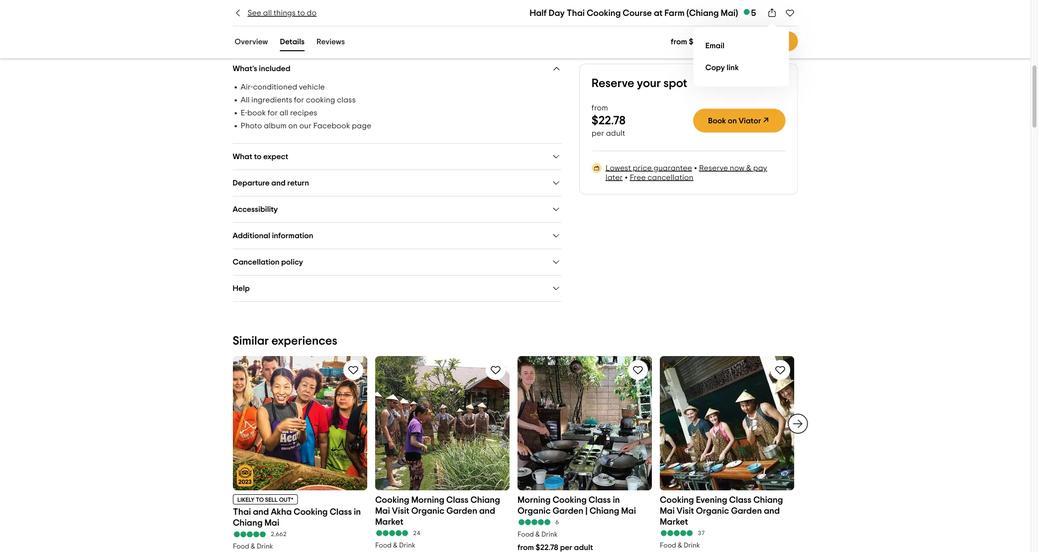 Task type: describe. For each thing, give the bounding box(es) containing it.
organic for cooking evening class chiang mai visit organic garden and market
[[696, 507, 730, 516]]

similar
[[233, 335, 269, 347]]

reserve for your
[[592, 77, 635, 89]]

course
[[623, 8, 653, 17]]

class for evening
[[730, 496, 752, 505]]

see all things to do link
[[233, 7, 317, 18]]

air-conditioned vehicle all ingredients for cooking class e-book for all recipes photo album on our facebook page
[[241, 83, 372, 130]]

1 vertical spatial from $22.78 per adult
[[518, 544, 593, 552]]

do
[[307, 9, 317, 17]]

food for cooking morning class chiang mai visit organic garden and market
[[375, 543, 392, 550]]

information
[[272, 232, 314, 240]]

and inside cooking morning class chiang mai visit organic garden and market
[[479, 507, 495, 516]]

departure and return button
[[233, 178, 562, 188]]

24
[[413, 531, 420, 537]]

market for cooking morning class chiang mai visit organic garden and market
[[375, 518, 404, 527]]

lowest price guarantee
[[606, 164, 693, 172]]

reviews
[[317, 38, 345, 46]]

tab list containing overview
[[221, 33, 359, 53]]

cooking inside morning cooking class in organic garden | chiang mai
[[553, 496, 587, 505]]

at
[[654, 8, 663, 17]]

1 horizontal spatial $22.78
[[592, 115, 626, 127]]

class
[[337, 96, 356, 104]]

organic for cooking morning class chiang mai visit organic garden and market
[[411, 507, 445, 516]]

sell
[[265, 498, 278, 504]]

save to a trip image for cooking evening class chiang mai visit organic garden and market
[[775, 365, 787, 377]]

& for morning cooking class in organic garden | chiang mai
[[536, 532, 540, 539]]

out*
[[279, 498, 293, 504]]

free cancellation
[[630, 174, 694, 182]]

now
[[730, 164, 745, 172]]

|
[[586, 507, 588, 516]]

reviews button
[[315, 35, 347, 51]]

cooking inside cooking evening class chiang mai visit organic garden and market
[[660, 496, 694, 505]]

cancellation policy button
[[233, 258, 562, 267]]

copy
[[706, 64, 726, 72]]

visit for morning
[[392, 507, 410, 516]]

share image
[[768, 8, 778, 18]]

chiang inside morning cooking class in organic garden | chiang mai
[[590, 507, 620, 516]]

mai inside cooking morning class chiang mai visit organic garden and market
[[375, 507, 390, 516]]

accessibility
[[233, 205, 278, 213]]

page
[[352, 122, 372, 130]]

what to expect button
[[233, 152, 562, 162]]

reserve now & pay later
[[606, 164, 768, 182]]

email
[[706, 42, 725, 50]]

adult inside from $22.78 per adult
[[607, 130, 626, 137]]

1 vertical spatial from
[[592, 104, 609, 112]]

free
[[630, 174, 646, 182]]

cooking evening class chiang mai visit organic garden and market
[[660, 496, 783, 527]]

pay
[[754, 164, 768, 172]]

5.0 of 5 bubbles. 37 reviews element
[[660, 530, 795, 537]]

policy
[[281, 258, 303, 266]]

our
[[300, 122, 312, 130]]

chiang inside cooking morning class chiang mai visit organic garden and market
[[471, 496, 500, 505]]

evening
[[696, 496, 728, 505]]

drink down 2,662
[[257, 544, 273, 551]]

market for cooking evening class chiang mai visit organic garden and market
[[660, 518, 688, 527]]

and inside dropdown button
[[272, 179, 286, 187]]

organic inside morning cooking class in organic garden | chiang mai
[[518, 507, 551, 516]]

lowest
[[606, 164, 632, 172]]

save to a trip image for morning cooking class in organic garden | chiang mai
[[632, 365, 644, 377]]

link
[[727, 64, 739, 72]]

lowest price guarantee button
[[606, 164, 693, 172]]

& for cooking morning class chiang mai visit organic garden and market
[[393, 543, 398, 550]]

help button
[[233, 284, 562, 294]]

what's included
[[233, 65, 291, 72]]

copy link
[[706, 64, 739, 72]]

2,662
[[271, 532, 287, 538]]

additional
[[233, 232, 270, 240]]

1 horizontal spatial per
[[592, 130, 605, 137]]

spot
[[664, 77, 688, 89]]

departure
[[233, 179, 270, 187]]

your
[[637, 77, 662, 89]]

ingredients
[[252, 96, 293, 104]]

morning inside morning cooking class in organic garden | chiang mai
[[518, 496, 551, 505]]

price
[[633, 164, 652, 172]]

additional information
[[233, 232, 314, 240]]

book on viator
[[709, 117, 762, 125]]

& down likely
[[251, 544, 255, 551]]

book
[[709, 117, 727, 125]]

37
[[698, 531, 705, 537]]

visit for evening
[[677, 507, 694, 516]]

what's
[[233, 65, 257, 72]]

experiences
[[272, 335, 338, 347]]

from $22.78
[[671, 38, 712, 46]]

overview button
[[233, 35, 270, 51]]

2 vertical spatial $22.78
[[536, 544, 559, 552]]

album
[[264, 122, 287, 130]]

on inside "air-conditioned vehicle all ingredients for cooking class e-book for all recipes photo album on our facebook page"
[[289, 122, 298, 130]]

reserve now & pay later button
[[606, 164, 768, 182]]

in inside morning cooking class in organic garden | chiang mai
[[613, 496, 620, 505]]

drink for cooking evening class chiang mai visit organic garden and market
[[684, 543, 700, 550]]

all inside "air-conditioned vehicle all ingredients for cooking class e-book for all recipes photo album on our facebook page"
[[280, 109, 289, 117]]

things
[[274, 9, 296, 17]]

& inside reserve now & pay later
[[747, 164, 752, 172]]

food & drink for cooking evening class chiang mai visit organic garden and market
[[660, 543, 700, 550]]

what to expect
[[233, 153, 288, 161]]

5
[[752, 8, 757, 17]]

return
[[288, 179, 309, 187]]

5.0 of 5 bubbles. 2,662 reviews element
[[233, 532, 367, 539]]

6
[[556, 520, 559, 526]]

0 vertical spatial $22.78
[[690, 38, 712, 46]]

farm
[[665, 8, 685, 17]]

5.0 of 5 bubbles. 6 reviews element
[[518, 519, 652, 526]]

accessibility button
[[233, 205, 562, 215]]

recipes
[[290, 109, 317, 117]]

mai inside morning cooking class in organic garden | chiang mai
[[621, 507, 636, 516]]

0 vertical spatial from
[[671, 38, 688, 46]]

overview
[[235, 38, 268, 46]]

see
[[248, 9, 262, 17]]

food & drink down 2,662
[[233, 544, 273, 551]]



Task type: locate. For each thing, give the bounding box(es) containing it.
conditioned
[[253, 83, 297, 91]]

drink down 6
[[542, 532, 558, 539]]

0 horizontal spatial in
[[354, 508, 361, 517]]

food & drink for morning cooking class in organic garden | chiang mai
[[518, 532, 558, 539]]

reserve inside reserve now & pay later
[[700, 164, 729, 172]]

2 visit from the left
[[677, 507, 694, 516]]

1 vertical spatial $22.78
[[592, 115, 626, 127]]

reserve
[[592, 77, 635, 89], [700, 164, 729, 172]]

1 horizontal spatial thai
[[567, 8, 585, 17]]

1 vertical spatial reserve
[[700, 164, 729, 172]]

on inside 'link'
[[728, 117, 738, 125]]

per
[[592, 130, 605, 137], [560, 544, 573, 552]]

0 horizontal spatial $22.78
[[536, 544, 559, 552]]

1 save to a trip image from the left
[[490, 365, 502, 377]]

class
[[446, 496, 469, 505], [589, 496, 611, 505], [730, 496, 752, 505], [330, 508, 352, 517]]

1 horizontal spatial visit
[[677, 507, 694, 516]]

previous image
[[227, 418, 239, 430]]

0 vertical spatial to
[[298, 9, 305, 17]]

garden
[[447, 507, 477, 516], [553, 507, 584, 516], [731, 507, 762, 516]]

2 horizontal spatial $22.78
[[690, 38, 712, 46]]

visit inside cooking evening class chiang mai visit organic garden and market
[[677, 507, 694, 516]]

2 vertical spatial from
[[518, 544, 534, 552]]

3 garden from the left
[[731, 507, 762, 516]]

garden inside morning cooking class in organic garden | chiang mai
[[553, 507, 584, 516]]

2 horizontal spatial organic
[[696, 507, 730, 516]]

facebook
[[314, 122, 350, 130]]

0 vertical spatial from $22.78 per adult
[[592, 104, 626, 137]]

garden inside cooking evening class chiang mai visit organic garden and market
[[731, 507, 762, 516]]

1 horizontal spatial all
[[280, 109, 289, 117]]

akha
[[271, 508, 292, 517]]

1 horizontal spatial adult
[[607, 130, 626, 137]]

what's included button
[[233, 64, 562, 74]]

& down 5.0 of 5 bubbles. 6 reviews element
[[536, 532, 540, 539]]

all up album
[[280, 109, 289, 117]]

visit up 5.0 of 5 bubbles. 37 reviews element
[[677, 507, 694, 516]]

1 horizontal spatial to
[[298, 9, 305, 17]]

& down 5.0 of 5 bubbles. 24 reviews element
[[393, 543, 398, 550]]

on left our
[[289, 122, 298, 130]]

class for cooking
[[589, 496, 611, 505]]

class inside likely to sell out* thai and akha cooking class in chiang mai
[[330, 508, 352, 517]]

& left the pay
[[747, 164, 752, 172]]

food & drink down 37
[[660, 543, 700, 550]]

book on viator link
[[694, 109, 786, 133]]

drink down 24
[[399, 543, 415, 550]]

0 horizontal spatial save to a trip image
[[490, 365, 502, 377]]

help
[[233, 285, 250, 293]]

next image
[[793, 418, 805, 430]]

garden up 6
[[553, 507, 584, 516]]

2 market from the left
[[660, 518, 688, 527]]

similar experiences
[[233, 335, 338, 347]]

photo
[[241, 122, 262, 130]]

drink for cooking morning class chiang mai visit organic garden and market
[[399, 543, 415, 550]]

e-
[[241, 109, 248, 117]]

1 organic from the left
[[411, 507, 445, 516]]

organic inside cooking evening class chiang mai visit organic garden and market
[[696, 507, 730, 516]]

&
[[747, 164, 752, 172], [536, 532, 540, 539], [393, 543, 398, 550], [678, 543, 683, 550], [251, 544, 255, 551]]

food for cooking evening class chiang mai visit organic garden and market
[[660, 543, 677, 550]]

save to a trip image for likely to sell out*
[[347, 365, 359, 377]]

0 horizontal spatial garden
[[447, 507, 477, 516]]

garden up 5.0 of 5 bubbles. 24 reviews element
[[447, 507, 477, 516]]

0 horizontal spatial organic
[[411, 507, 445, 516]]

organic inside cooking morning class chiang mai visit organic garden and market
[[411, 507, 445, 516]]

additional information button
[[233, 231, 562, 241]]

to right 'what'
[[254, 153, 262, 161]]

1 vertical spatial in
[[354, 508, 361, 517]]

1 vertical spatial to
[[254, 153, 262, 161]]

cancellation
[[233, 258, 280, 266]]

drink
[[542, 532, 558, 539], [399, 543, 415, 550], [684, 543, 700, 550], [257, 544, 273, 551]]

1 vertical spatial all
[[280, 109, 289, 117]]

class up 5.0 of 5 bubbles. 6 reviews element
[[589, 496, 611, 505]]

0 horizontal spatial for
[[268, 109, 278, 117]]

0 vertical spatial all
[[263, 9, 272, 17]]

0 horizontal spatial on
[[289, 122, 298, 130]]

morning cooking class in organic garden | chiang mai
[[518, 496, 636, 516]]

all
[[263, 9, 272, 17], [280, 109, 289, 117]]

adult
[[607, 130, 626, 137], [574, 544, 593, 552]]

0 horizontal spatial to
[[254, 153, 262, 161]]

1 horizontal spatial garden
[[553, 507, 584, 516]]

for down the ingredients
[[268, 109, 278, 117]]

and
[[272, 179, 286, 187], [479, 507, 495, 516], [764, 507, 780, 516], [253, 508, 269, 517]]

1 horizontal spatial reserve
[[700, 164, 729, 172]]

later
[[606, 174, 623, 182]]

food for morning cooking class in organic garden | chiang mai
[[518, 532, 534, 539]]

thai inside likely to sell out* thai and akha cooking class in chiang mai
[[233, 508, 251, 517]]

adult down 5.0 of 5 bubbles. 6 reviews element
[[574, 544, 593, 552]]

departure and return
[[233, 179, 309, 187]]

1 horizontal spatial market
[[660, 518, 688, 527]]

food
[[518, 532, 534, 539], [375, 543, 392, 550], [660, 543, 677, 550], [233, 544, 249, 551]]

included
[[259, 65, 291, 72]]

cooking
[[306, 96, 335, 104]]

class inside morning cooking class in organic garden | chiang mai
[[589, 496, 611, 505]]

and inside cooking evening class chiang mai visit organic garden and market
[[764, 507, 780, 516]]

market inside cooking evening class chiang mai visit organic garden and market
[[660, 518, 688, 527]]

& down 5.0 of 5 bubbles. 37 reviews element
[[678, 543, 683, 550]]

$22.78 up lowest on the top of the page
[[592, 115, 626, 127]]

1 garden from the left
[[447, 507, 477, 516]]

class up 5.0 of 5 bubbles. 2,662 reviews element on the left of page
[[330, 508, 352, 517]]

see all things to do
[[248, 9, 317, 17]]

visit up 5.0 of 5 bubbles. 24 reviews element
[[392, 507, 410, 516]]

morning inside cooking morning class chiang mai visit organic garden and market
[[411, 496, 445, 505]]

garden for cooking evening class chiang mai visit organic garden and market
[[731, 507, 762, 516]]

& for cooking evening class chiang mai visit organic garden and market
[[678, 543, 683, 550]]

0 vertical spatial adult
[[607, 130, 626, 137]]

2 garden from the left
[[553, 507, 584, 516]]

book
[[248, 109, 266, 117]]

mai inside likely to sell out* thai and akha cooking class in chiang mai
[[264, 519, 279, 528]]

1 market from the left
[[375, 518, 404, 527]]

class up 5.0 of 5 bubbles. 24 reviews element
[[446, 496, 469, 505]]

$22.78 down 6
[[536, 544, 559, 552]]

details
[[280, 38, 305, 46]]

to
[[256, 498, 264, 504]]

thai down likely
[[233, 508, 251, 517]]

0 horizontal spatial adult
[[574, 544, 593, 552]]

1 vertical spatial per
[[560, 544, 573, 552]]

food & drink for cooking morning class chiang mai visit organic garden and market
[[375, 543, 415, 550]]

0 vertical spatial reserve
[[592, 77, 635, 89]]

garden up 5.0 of 5 bubbles. 37 reviews element
[[731, 507, 762, 516]]

1 visit from the left
[[392, 507, 410, 516]]

organic
[[411, 507, 445, 516], [518, 507, 551, 516], [696, 507, 730, 516]]

for up recipes
[[294, 96, 304, 104]]

0 vertical spatial in
[[613, 496, 620, 505]]

1 vertical spatial adult
[[574, 544, 593, 552]]

viator
[[739, 117, 762, 125]]

5.0 of 5 bubbles. 24 reviews element
[[375, 530, 510, 537]]

cooking inside likely to sell out* thai and akha cooking class in chiang mai
[[294, 508, 328, 517]]

0 horizontal spatial morning
[[411, 496, 445, 505]]

cooking inside cooking morning class chiang mai visit organic garden and market
[[375, 496, 409, 505]]

$22.78 down "(chiang"
[[690, 38, 712, 46]]

mai)
[[721, 8, 739, 17]]

free cancellation button
[[630, 174, 694, 182]]

to left do
[[298, 9, 305, 17]]

half
[[530, 8, 547, 17]]

details button
[[278, 35, 307, 51]]

all
[[241, 96, 250, 104]]

mai inside cooking evening class chiang mai visit organic garden and market
[[660, 507, 675, 516]]

in
[[613, 496, 620, 505], [354, 508, 361, 517]]

visit inside cooking morning class chiang mai visit organic garden and market
[[392, 507, 410, 516]]

1 vertical spatial thai
[[233, 508, 251, 517]]

and inside likely to sell out* thai and akha cooking class in chiang mai
[[253, 508, 269, 517]]

day
[[549, 8, 565, 17]]

0 horizontal spatial all
[[263, 9, 272, 17]]

2023
[[257, 38, 274, 46]]

half day thai cooking course at farm (chiang mai)
[[530, 8, 739, 17]]

1 horizontal spatial on
[[728, 117, 738, 125]]

0 horizontal spatial from
[[518, 544, 534, 552]]

guarantee
[[654, 164, 693, 172]]

food & drink down 24
[[375, 543, 415, 550]]

from $22.78 per adult
[[592, 104, 626, 137], [518, 544, 593, 552]]

0 horizontal spatial visit
[[392, 507, 410, 516]]

save to a trip image
[[490, 365, 502, 377], [632, 365, 644, 377]]

thai right day
[[567, 8, 585, 17]]

reserve for now
[[700, 164, 729, 172]]

2 morning from the left
[[518, 496, 551, 505]]

for
[[294, 96, 304, 104], [268, 109, 278, 117]]

menu containing email
[[694, 27, 790, 87]]

0 horizontal spatial market
[[375, 518, 404, 527]]

0 horizontal spatial per
[[560, 544, 573, 552]]

cooking
[[587, 8, 621, 17], [375, 496, 409, 505], [553, 496, 587, 505], [660, 496, 694, 505], [294, 508, 328, 517]]

0 vertical spatial per
[[592, 130, 605, 137]]

food & drink down 6
[[518, 532, 558, 539]]

food & drink
[[518, 532, 558, 539], [375, 543, 415, 550], [660, 543, 700, 550], [233, 544, 273, 551]]

3 organic from the left
[[696, 507, 730, 516]]

market
[[375, 518, 404, 527], [660, 518, 688, 527]]

chiang inside cooking evening class chiang mai visit organic garden and market
[[754, 496, 783, 505]]

vehicle
[[299, 83, 325, 91]]

0 horizontal spatial thai
[[233, 508, 251, 517]]

1 morning from the left
[[411, 496, 445, 505]]

expect
[[263, 153, 288, 161]]

from
[[671, 38, 688, 46], [592, 104, 609, 112], [518, 544, 534, 552]]

1 horizontal spatial in
[[613, 496, 620, 505]]

1 horizontal spatial for
[[294, 96, 304, 104]]

reserve your spot
[[592, 77, 688, 89]]

air-
[[241, 83, 253, 91]]

cooking morning class chiang mai visit organic garden and market
[[375, 496, 500, 527]]

0 vertical spatial thai
[[567, 8, 585, 17]]

$22.78
[[690, 38, 712, 46], [592, 115, 626, 127], [536, 544, 559, 552]]

drink down 37
[[684, 543, 700, 550]]

to inside dropdown button
[[254, 153, 262, 161]]

chiang inside likely to sell out* thai and akha cooking class in chiang mai
[[233, 519, 263, 528]]

cancellation policy
[[233, 258, 303, 266]]

1 vertical spatial for
[[268, 109, 278, 117]]

class right evening
[[730, 496, 752, 505]]

reserve left your
[[592, 77, 635, 89]]

cancellation
[[648, 174, 694, 182]]

from $22.78 per adult down 6
[[518, 544, 593, 552]]

garden inside cooking morning class chiang mai visit organic garden and market
[[447, 507, 477, 516]]

from $22.78 per adult up lowest on the top of the page
[[592, 104, 626, 137]]

class inside cooking evening class chiang mai visit organic garden and market
[[730, 496, 752, 505]]

1 horizontal spatial organic
[[518, 507, 551, 516]]

drink for morning cooking class in organic garden | chiang mai
[[542, 532, 558, 539]]

market inside cooking morning class chiang mai visit organic garden and market
[[375, 518, 404, 527]]

1 horizontal spatial morning
[[518, 496, 551, 505]]

on right book
[[728, 117, 738, 125]]

2 organic from the left
[[518, 507, 551, 516]]

all right see
[[263, 9, 272, 17]]

2 horizontal spatial garden
[[731, 507, 762, 516]]

adult up lowest on the top of the page
[[607, 130, 626, 137]]

(chiang
[[687, 8, 719, 17]]

class inside cooking morning class chiang mai visit organic garden and market
[[446, 496, 469, 505]]

likely
[[237, 498, 254, 504]]

in inside likely to sell out* thai and akha cooking class in chiang mai
[[354, 508, 361, 517]]

tab list
[[221, 33, 359, 53]]

1 horizontal spatial from
[[592, 104, 609, 112]]

garden for cooking morning class chiang mai visit organic garden and market
[[447, 507, 477, 516]]

0 vertical spatial for
[[294, 96, 304, 104]]

what
[[233, 153, 253, 161]]

2 save to a trip image from the left
[[632, 365, 644, 377]]

2 horizontal spatial from
[[671, 38, 688, 46]]

reserve left now
[[700, 164, 729, 172]]

class for morning
[[446, 496, 469, 505]]

save to a trip image
[[786, 8, 796, 18], [347, 365, 359, 377], [775, 365, 787, 377]]

1 horizontal spatial save to a trip image
[[632, 365, 644, 377]]

save to a trip image for cooking morning class chiang mai visit organic garden and market
[[490, 365, 502, 377]]

0 horizontal spatial reserve
[[592, 77, 635, 89]]

menu
[[694, 27, 790, 87]]

chiang
[[471, 496, 500, 505], [754, 496, 783, 505], [590, 507, 620, 516], [233, 519, 263, 528]]

likely to sell out* thai and akha cooking class in chiang mai
[[233, 498, 361, 528]]



Task type: vqa. For each thing, say whether or not it's contained in the screenshot.
coffee/tea
no



